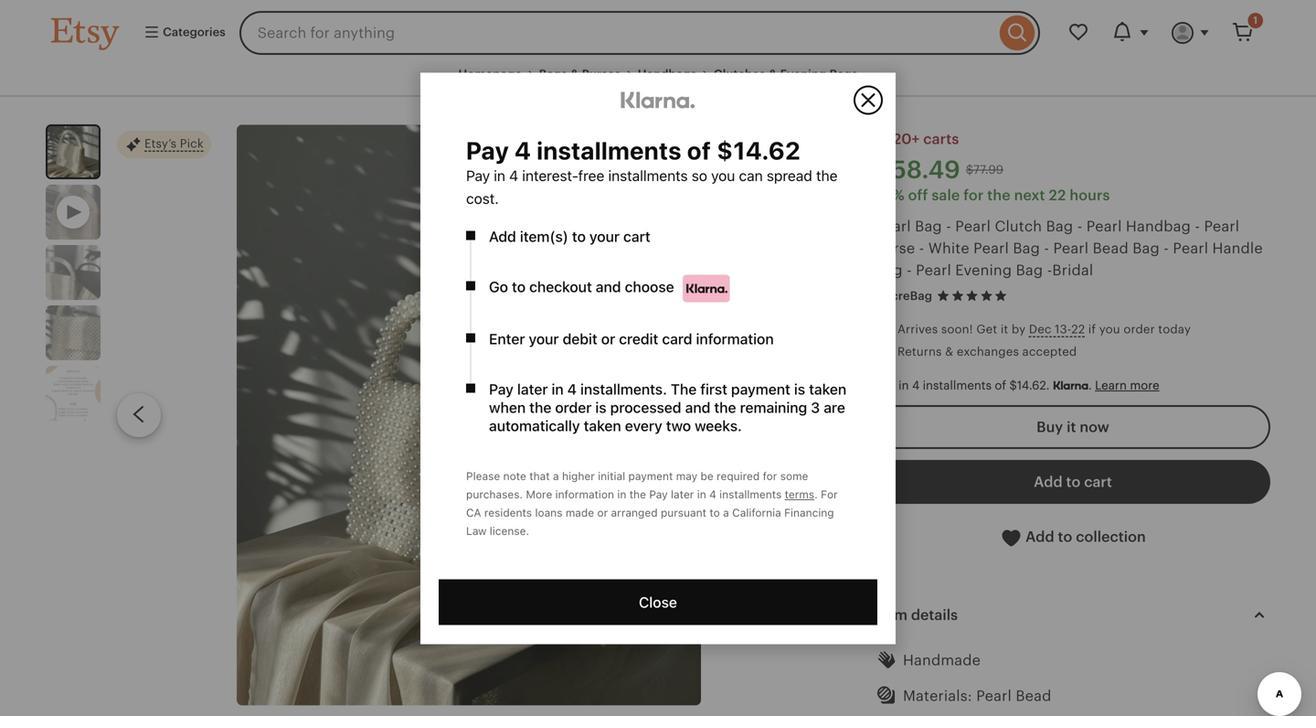 Task type: locate. For each thing, give the bounding box(es) containing it.
of
[[995, 379, 1007, 392]]

22 right next
[[1049, 187, 1067, 203]]

pearl down hours
[[1087, 218, 1123, 234]]

evening
[[781, 67, 827, 81], [956, 262, 1013, 278]]

returns
[[898, 345, 942, 358]]

evening right clutches
[[781, 67, 827, 81]]

pay
[[876, 379, 896, 392]]

by
[[1012, 323, 1026, 336]]

0 horizontal spatial bead
[[1016, 688, 1052, 704]]

- down handbag
[[1164, 240, 1170, 256]]

1 horizontal spatial evening
[[956, 262, 1013, 278]]

purse
[[876, 240, 916, 256]]

pearl right 'materials:'
[[977, 688, 1012, 704]]

bead
[[1093, 240, 1129, 256], [1016, 688, 1052, 704]]

soon! get
[[942, 323, 998, 336]]

item details button
[[860, 593, 1288, 637]]

22 inside the arrives soon! get it by dec 13-22 if you order today returns & exchanges accepted
[[1072, 323, 1086, 336]]

0 horizontal spatial bags
[[539, 67, 568, 81]]

- right handbag
[[1196, 218, 1201, 234]]

.
[[1089, 379, 1093, 392]]

installments
[[923, 379, 992, 392]]

handle
[[1213, 240, 1264, 256]]

the
[[988, 187, 1011, 203]]

pearl down handbag
[[1174, 240, 1209, 256]]

etsy's
[[144, 137, 177, 151]]

- down next
[[1045, 240, 1050, 256]]

menu bar containing homepage
[[51, 66, 1266, 97]]

$14.62.
[[1010, 379, 1050, 392]]

pick
[[180, 137, 204, 151]]

handbag
[[1127, 218, 1192, 234]]

handbags link
[[638, 67, 697, 81]]

None search field
[[239, 11, 1041, 55]]

materials:
[[904, 688, 973, 704]]

arrives
[[898, 323, 939, 336]]

off
[[909, 187, 929, 203]]

& right returns on the right of the page
[[946, 345, 954, 358]]

1 vertical spatial 22
[[1072, 323, 1086, 336]]

bags
[[539, 67, 568, 81], [830, 67, 858, 81]]

22
[[1049, 187, 1067, 203], [1072, 323, 1086, 336]]

bag right clutch
[[1047, 218, 1074, 234]]

handbags
[[638, 67, 697, 81]]

1 horizontal spatial bags
[[830, 67, 858, 81]]

today
[[1159, 323, 1192, 336]]

4
[[913, 379, 920, 392]]

white
[[929, 240, 970, 256]]

25%
[[876, 187, 905, 203]]

2 horizontal spatial &
[[946, 345, 954, 358]]

13-
[[1056, 323, 1072, 336]]

1 horizontal spatial &
[[769, 67, 778, 81]]

0 horizontal spatial evening
[[781, 67, 827, 81]]

evening down white
[[956, 262, 1013, 278]]

22 for 13-
[[1072, 323, 1086, 336]]

20+
[[893, 131, 920, 147]]

$58.49
[[876, 156, 961, 184]]

0 horizontal spatial &
[[571, 67, 579, 81]]

pearl bag pearl clutch bag pearl handbag pearl purse image 3 image
[[46, 306, 101, 360]]

0 vertical spatial bead
[[1093, 240, 1129, 256]]

pearl up the handle
[[1205, 218, 1240, 234]]

order
[[1124, 323, 1156, 336]]

1 vertical spatial evening
[[956, 262, 1013, 278]]

bead down item details dropdown button
[[1016, 688, 1052, 704]]

1 vertical spatial bead
[[1016, 688, 1052, 704]]

& for bags
[[571, 67, 579, 81]]

in 20+ carts
[[876, 131, 960, 147]]

- down hours
[[1078, 218, 1083, 234]]

- up dec
[[1048, 262, 1053, 278]]

clutches
[[714, 67, 766, 81]]

& right clutches
[[769, 67, 778, 81]]

1 horizontal spatial 22
[[1072, 323, 1086, 336]]

accepted
[[1023, 345, 1078, 358]]

& left purses
[[571, 67, 579, 81]]

0 vertical spatial 22
[[1049, 187, 1067, 203]]

pearl bag pearl clutch bag pearl handbag pearl purse image 4 image
[[46, 366, 101, 421]]

bag
[[916, 218, 943, 234], [1047, 218, 1074, 234], [1014, 240, 1041, 256], [1133, 240, 1160, 256], [876, 262, 903, 278], [1017, 262, 1044, 278]]

pearl
[[876, 218, 912, 234], [956, 218, 991, 234], [1087, 218, 1123, 234], [1205, 218, 1240, 234], [974, 240, 1010, 256], [1054, 240, 1089, 256], [1174, 240, 1209, 256], [917, 262, 952, 278], [977, 688, 1012, 704]]

22 left if
[[1072, 323, 1086, 336]]

clutches & evening bags link
[[714, 67, 858, 81]]

carts
[[924, 131, 960, 147]]

evening inside pearl bag - pearl clutch bag - pearl handbag - pearl purse - white pearl bag - pearl bead bag - pearl handle bag - pearl evening bag -bridal
[[956, 262, 1013, 278]]

bead up bridal
[[1093, 240, 1129, 256]]

1 horizontal spatial bead
[[1093, 240, 1129, 256]]

banner
[[18, 0, 1299, 66]]

-
[[947, 218, 952, 234], [1078, 218, 1083, 234], [1196, 218, 1201, 234], [920, 240, 925, 256], [1045, 240, 1050, 256], [1164, 240, 1170, 256], [907, 262, 913, 278], [1048, 262, 1053, 278]]

bags & purses
[[539, 67, 621, 81]]

pearl up the purse
[[876, 218, 912, 234]]

$58.49 $77.99
[[876, 156, 1004, 184]]

&
[[571, 67, 579, 81], [769, 67, 778, 81], [946, 345, 954, 358]]

bag left bridal
[[1017, 262, 1044, 278]]

klarna
[[1053, 379, 1089, 393]]

menu bar
[[51, 66, 1266, 97]]

0 horizontal spatial 22
[[1049, 187, 1067, 203]]

pearl down for
[[956, 218, 991, 234]]



Task type: vqa. For each thing, say whether or not it's contained in the screenshot.
first from from the left
no



Task type: describe. For each thing, give the bounding box(es) containing it.
handmade
[[904, 652, 981, 668]]

more
[[1131, 379, 1160, 392]]

exchanges
[[957, 345, 1020, 358]]

$77.99
[[967, 163, 1004, 177]]

arrives soon! get it by dec 13-22 if you order today returns & exchanges accepted
[[898, 323, 1192, 358]]

item
[[876, 607, 908, 623]]

& for clutches
[[769, 67, 778, 81]]

etsy's pick button
[[117, 130, 211, 159]]

homepage link
[[459, 67, 522, 81]]

you
[[1100, 323, 1121, 336]]

learn more button
[[1096, 379, 1160, 392]]

learn
[[1096, 379, 1128, 392]]

pearl down clutch
[[974, 240, 1010, 256]]

pearl bag pearl clutch bag pearl handbag pearl purse image 2 image
[[46, 245, 101, 300]]

in
[[899, 379, 910, 392]]

in
[[876, 131, 890, 147]]

purses
[[582, 67, 621, 81]]

bag down handbag
[[1133, 240, 1160, 256]]

pearl bag pearl clutch bag pearl handbag pearl purse image 1 image
[[48, 126, 99, 178]]

item details
[[876, 607, 959, 623]]

22 for next
[[1049, 187, 1067, 203]]

clutch
[[995, 218, 1043, 234]]

sale
[[932, 187, 961, 203]]

dec
[[1030, 323, 1052, 336]]

homepage
[[459, 67, 522, 81]]

for
[[964, 187, 984, 203]]

0 vertical spatial evening
[[781, 67, 827, 81]]

bag down the purse
[[876, 262, 903, 278]]

bag down clutch
[[1014, 240, 1041, 256]]

- down the purse
[[907, 262, 913, 278]]

bags & purses link
[[539, 67, 621, 81]]

it
[[1001, 323, 1009, 336]]

materials: pearl bead
[[904, 688, 1052, 704]]

2 bags from the left
[[830, 67, 858, 81]]

bead inside pearl bag - pearl clutch bag - pearl handbag - pearl purse - white pearl bag - pearl bead bag - pearl handle bag - pearl evening bag -bridal
[[1093, 240, 1129, 256]]

pay in 4 installments of $14.62. klarna . learn more
[[876, 379, 1160, 393]]

1 bags from the left
[[539, 67, 568, 81]]

- up white
[[947, 218, 952, 234]]

etsy's pick
[[144, 137, 204, 151]]

pearl bag - pearl clutch bag - pearl handbag - pearl purse - white pearl bag - pearl bead bag - pearl handle bag - pearl evening bag -bridal
[[876, 218, 1264, 278]]

details
[[912, 607, 959, 623]]

pearl up bridal
[[1054, 240, 1089, 256]]

& inside the arrives soon! get it by dec 13-22 if you order today returns & exchanges accepted
[[946, 345, 954, 358]]

hours
[[1070, 187, 1111, 203]]

25% off sale for the next 22 hours
[[876, 187, 1111, 203]]

klarna image
[[683, 275, 730, 302]]

bag up white
[[916, 218, 943, 234]]

- right the purse
[[920, 240, 925, 256]]

clutches & evening bags
[[714, 67, 858, 81]]

bridal
[[1053, 262, 1094, 278]]

pearl down white
[[917, 262, 952, 278]]

next
[[1015, 187, 1046, 203]]

if
[[1089, 323, 1097, 336]]



